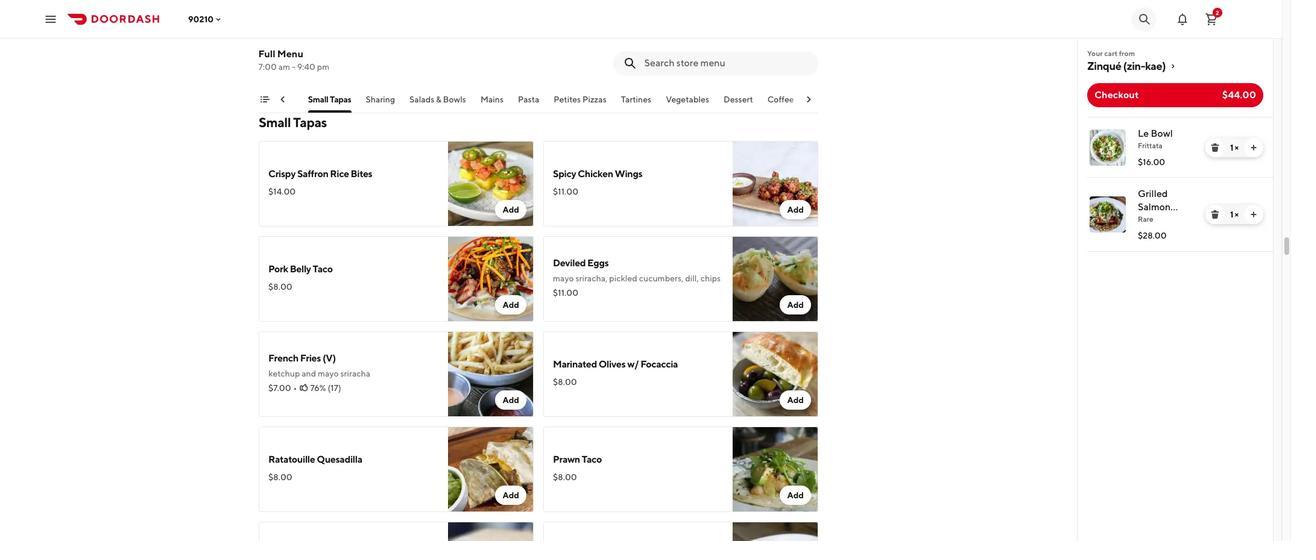 Task type: describe. For each thing, give the bounding box(es) containing it.
full menu 7:00 am - 9:40 pm
[[259, 48, 330, 72]]

1 dessert from the left
[[265, 95, 294, 104]]

petites pizzas
[[554, 95, 607, 104]]

marinated olives w/ focaccia
[[553, 359, 678, 370]]

salads & bowls button
[[410, 94, 467, 113]]

ratatouille
[[268, 454, 315, 466]]

prawn
[[553, 454, 580, 466]]

menu
[[278, 48, 304, 60]]

eggs
[[588, 258, 609, 269]]

pineapple
[[313, 31, 352, 41]]

deviled eggs image
[[733, 236, 819, 322]]

crispy saffron rice bites
[[268, 168, 372, 180]]

0 horizontal spatial tapas
[[293, 115, 327, 130]]

salmon
[[1138, 202, 1171, 213]]

merguez meatballs image
[[448, 522, 534, 542]]

zinqué (zin-kae) link
[[1088, 59, 1264, 74]]

remove item from cart image for le bowl
[[1211, 143, 1220, 153]]

2
[[1216, 9, 1220, 16]]

cart
[[1105, 49, 1118, 58]]

show menu categories image
[[260, 95, 270, 104]]

bowl
[[1151, 128, 1173, 139]]

9:40
[[298, 62, 316, 72]]

chicken
[[578, 168, 613, 180]]

fresh fruit salad image
[[448, 0, 534, 80]]

add button for spicy chicken wings
[[780, 200, 811, 220]]

rare
[[1138, 215, 1154, 224]]

coffee
[[768, 95, 795, 104]]

90210
[[188, 14, 214, 24]]

pork belly taco image
[[448, 236, 534, 322]]

quesadilla
[[317, 454, 362, 466]]

prawn taco image
[[733, 427, 819, 513]]

Item Search search field
[[645, 57, 809, 70]]

notification bell image
[[1176, 12, 1190, 26]]

76%
[[310, 384, 326, 393]]

add for ratatouille quesadilla
[[503, 491, 519, 501]]

tartines
[[622, 95, 652, 104]]

pasta
[[519, 95, 540, 104]]

add one to cart image for le bowl
[[1249, 143, 1259, 153]]

add button for ratatouille quesadilla
[[496, 486, 527, 506]]

add button for crispy saffron rice bites
[[496, 200, 527, 220]]

1 $11.00 from the top
[[553, 187, 579, 197]]

$8.00 for pork belly taco
[[268, 282, 292, 292]]

pm
[[318, 62, 330, 72]]

coffee button
[[768, 94, 795, 113]]

add for spicy chicken wings
[[788, 205, 804, 215]]

(17)
[[328, 384, 341, 393]]

vegetables button
[[666, 94, 710, 113]]

crispy saffron rice bites image
[[448, 141, 534, 227]]

$28.00
[[1138, 231, 1167, 241]]

add button for marinated olives w/ focaccia
[[780, 391, 811, 410]]

beverage
[[809, 95, 846, 104]]

add for marinated olives w/ focaccia
[[788, 396, 804, 405]]

frittata
[[1138, 141, 1163, 150]]

tartines button
[[622, 94, 652, 113]]

marinated olives w/ focaccia image
[[733, 332, 819, 417]]

mayo inside deviled eggs mayo sriracha, pickled cucumbers, dill, chips $11.00
[[553, 274, 574, 284]]

add button for prawn taco
[[780, 486, 811, 506]]

beverage button
[[809, 94, 846, 113]]

full
[[259, 48, 276, 60]]

french
[[268, 353, 299, 364]]

pickled
[[609, 274, 638, 284]]

chips
[[701, 274, 721, 284]]

marinated
[[553, 359, 597, 370]]

90210 button
[[188, 14, 223, 24]]

wings
[[615, 168, 643, 180]]

1 horizontal spatial small
[[308, 95, 329, 104]]

spicy
[[553, 168, 576, 180]]

$8.00 inside berries and pineapple $8.00
[[268, 46, 292, 56]]

olives
[[599, 359, 626, 370]]

le
[[1138, 128, 1149, 139]]

ratatouille quesadilla image
[[448, 427, 534, 513]]

mains
[[481, 95, 504, 104]]

fries
[[300, 353, 321, 364]]

mains button
[[481, 94, 504, 113]]

am
[[279, 62, 291, 72]]

0 vertical spatial taco
[[313, 264, 333, 275]]

add for prawn taco
[[788, 491, 804, 501]]

dill,
[[685, 274, 699, 284]]

1 × for le bowl
[[1231, 143, 1239, 153]]

bites
[[351, 168, 372, 180]]

76% (17)
[[310, 384, 341, 393]]

from
[[1120, 49, 1136, 58]]

1 × for grilled salmon plate (gf)
[[1231, 210, 1239, 220]]

$7.00
[[268, 384, 291, 393]]

$16.00
[[1138, 157, 1166, 167]]

french fries (v) image
[[448, 332, 534, 417]]

$44.00
[[1223, 89, 1257, 101]]

bowls
[[444, 95, 467, 104]]

ratatouille quesadilla
[[268, 454, 362, 466]]

spicy chicken wings
[[553, 168, 643, 180]]

$14.00
[[268, 187, 296, 197]]

open menu image
[[43, 12, 58, 26]]

and inside french fries (v) ketchup and mayo sriracha
[[302, 369, 316, 379]]



Task type: locate. For each thing, give the bounding box(es) containing it.
1 vertical spatial add one to cart image
[[1249, 210, 1259, 220]]

your
[[1088, 49, 1103, 58]]

remove item from cart image
[[1211, 143, 1220, 153], [1211, 210, 1220, 220]]

0 vertical spatial and
[[297, 31, 312, 41]]

le bowl image
[[1090, 130, 1126, 166]]

0 horizontal spatial dessert
[[265, 95, 294, 104]]

taco right belly
[[313, 264, 333, 275]]

0 vertical spatial add one to cart image
[[1249, 143, 1259, 153]]

$7.00 •
[[268, 384, 297, 393]]

0 vertical spatial mayo
[[553, 274, 574, 284]]

dessert button down 'item search' search field
[[724, 94, 754, 113]]

kae)
[[1146, 60, 1166, 72]]

berries and pineapple $8.00
[[268, 31, 352, 56]]

1 vertical spatial small tapas
[[259, 115, 327, 130]]

and inside berries and pineapple $8.00
[[297, 31, 312, 41]]

0 vertical spatial $11.00
[[553, 187, 579, 197]]

$11.00 down the sriracha,
[[553, 288, 579, 298]]

small down scroll menu navigation left icon
[[259, 115, 291, 130]]

add
[[503, 205, 519, 215], [788, 205, 804, 215], [503, 300, 519, 310], [788, 300, 804, 310], [503, 396, 519, 405], [788, 396, 804, 405], [503, 491, 519, 501], [788, 491, 804, 501]]

•
[[294, 384, 297, 393]]

1 dessert button from the left
[[265, 94, 294, 113]]

dessert button down am
[[265, 94, 294, 113]]

mayo
[[553, 274, 574, 284], [318, 369, 339, 379]]

tapas left the sharing
[[330, 95, 352, 104]]

$8.00 down prawn
[[553, 473, 577, 483]]

scroll menu navigation right image
[[804, 95, 814, 104]]

$8.00
[[268, 46, 292, 56], [268, 282, 292, 292], [553, 378, 577, 387], [268, 473, 292, 483], [553, 473, 577, 483]]

zinqué
[[1088, 60, 1122, 72]]

0 horizontal spatial taco
[[313, 264, 333, 275]]

taco
[[313, 264, 333, 275], [582, 454, 602, 466]]

taco right prawn
[[582, 454, 602, 466]]

pork
[[268, 264, 288, 275]]

2 items, open order cart image
[[1205, 12, 1219, 26]]

(zin-
[[1124, 60, 1146, 72]]

petites pizzas button
[[554, 94, 607, 113]]

0 horizontal spatial mayo
[[318, 369, 339, 379]]

small tapas down pm
[[308, 95, 352, 104]]

0 vertical spatial ×
[[1235, 143, 1239, 153]]

le bowl frittata
[[1138, 128, 1173, 150]]

add button for pork belly taco
[[496, 296, 527, 315]]

&
[[437, 95, 442, 104]]

$8.00 for ratatouille quesadilla
[[268, 473, 292, 483]]

dessert
[[265, 95, 294, 104], [724, 95, 754, 104]]

add one to cart image for grilled salmon plate (gf)
[[1249, 210, 1259, 220]]

grilled salmon plate (gf) image
[[1090, 197, 1126, 233]]

tapas up saffron
[[293, 115, 327, 130]]

$8.00 for marinated olives w/ focaccia
[[553, 378, 577, 387]]

petites
[[554, 95, 581, 104]]

zinqué (zin-kae)
[[1088, 60, 1166, 72]]

add button
[[496, 200, 527, 220], [780, 200, 811, 220], [496, 296, 527, 315], [780, 296, 811, 315], [496, 391, 527, 410], [780, 391, 811, 410], [496, 486, 527, 506], [780, 486, 811, 506]]

vegetables
[[666, 95, 710, 104]]

sharing
[[366, 95, 396, 104]]

pizzas
[[583, 95, 607, 104]]

small down pm
[[308, 95, 329, 104]]

$8.00 down ratatouille
[[268, 473, 292, 483]]

small
[[308, 95, 329, 104], [259, 115, 291, 130]]

7:00
[[259, 62, 277, 72]]

pork belly taco
[[268, 264, 333, 275]]

0 vertical spatial 1 ×
[[1231, 143, 1239, 153]]

1 vertical spatial ×
[[1235, 210, 1239, 220]]

grilled salmon plate (gf)
[[1138, 188, 1184, 226]]

1
[[1231, 143, 1234, 153], [1231, 210, 1234, 220]]

2 × from the top
[[1235, 210, 1239, 220]]

add one to cart image
[[1249, 143, 1259, 153], [1249, 210, 1259, 220]]

1 ×
[[1231, 143, 1239, 153], [1231, 210, 1239, 220]]

2 dessert button from the left
[[724, 94, 754, 113]]

deviled eggs mayo sriracha, pickled cucumbers, dill, chips $11.00
[[553, 258, 721, 298]]

1 right (gf)
[[1231, 210, 1234, 220]]

$11.00
[[553, 187, 579, 197], [553, 288, 579, 298]]

1 horizontal spatial dessert
[[724, 95, 754, 104]]

checkout
[[1095, 89, 1139, 101]]

add for pork belly taco
[[503, 300, 519, 310]]

1 down $44.00
[[1231, 143, 1234, 153]]

french fries (v) ketchup and mayo sriracha
[[268, 353, 371, 379]]

$8.00 down berries
[[268, 46, 292, 56]]

1 vertical spatial mayo
[[318, 369, 339, 379]]

belly
[[290, 264, 311, 275]]

focaccia
[[641, 359, 678, 370]]

1 remove item from cart image from the top
[[1211, 143, 1220, 153]]

2 add one to cart image from the top
[[1249, 210, 1259, 220]]

2 1 from the top
[[1231, 210, 1234, 220]]

spicy chicken wings image
[[733, 141, 819, 227]]

$8.00 for prawn taco
[[553, 473, 577, 483]]

× for grilled salmon plate (gf)
[[1235, 210, 1239, 220]]

saffron
[[297, 168, 328, 180]]

1 for grilled salmon plate (gf)
[[1231, 210, 1234, 220]]

2 button
[[1200, 7, 1224, 31]]

1 horizontal spatial tapas
[[330, 95, 352, 104]]

1 add one to cart image from the top
[[1249, 143, 1259, 153]]

marcona almonds image
[[733, 522, 819, 542]]

berries
[[268, 31, 295, 41]]

plate
[[1138, 215, 1161, 226]]

× for le bowl
[[1235, 143, 1239, 153]]

w/
[[628, 359, 639, 370]]

1 horizontal spatial taco
[[582, 454, 602, 466]]

(gf)
[[1163, 215, 1184, 226]]

salads & bowls
[[410, 95, 467, 104]]

scroll menu navigation left image
[[278, 95, 288, 104]]

dessert down 'item search' search field
[[724, 95, 754, 104]]

1 vertical spatial $11.00
[[553, 288, 579, 298]]

small tapas down scroll menu navigation left icon
[[259, 115, 327, 130]]

deviled
[[553, 258, 586, 269]]

-
[[292, 62, 296, 72]]

dessert down am
[[265, 95, 294, 104]]

1 × from the top
[[1235, 143, 1239, 153]]

remove item from cart image for grilled salmon plate (gf)
[[1211, 210, 1220, 220]]

add for crispy saffron rice bites
[[503, 205, 519, 215]]

1 vertical spatial taco
[[582, 454, 602, 466]]

cucumbers,
[[639, 274, 684, 284]]

your cart from
[[1088, 49, 1136, 58]]

$8.00 down pork
[[268, 282, 292, 292]]

list containing le bowl
[[1078, 117, 1274, 252]]

$11.00 down spicy on the left top of page
[[553, 187, 579, 197]]

crispy
[[268, 168, 296, 180]]

2 remove item from cart image from the top
[[1211, 210, 1220, 220]]

1 for le bowl
[[1231, 143, 1234, 153]]

mayo down deviled
[[553, 274, 574, 284]]

1 1 × from the top
[[1231, 143, 1239, 153]]

tapas
[[330, 95, 352, 104], [293, 115, 327, 130]]

2 1 × from the top
[[1231, 210, 1239, 220]]

1 vertical spatial remove item from cart image
[[1211, 210, 1220, 220]]

0 vertical spatial small tapas
[[308, 95, 352, 104]]

1 vertical spatial and
[[302, 369, 316, 379]]

ketchup
[[268, 369, 300, 379]]

mayo up 76% (17)
[[318, 369, 339, 379]]

0 vertical spatial tapas
[[330, 95, 352, 104]]

2 dessert from the left
[[724, 95, 754, 104]]

and
[[297, 31, 312, 41], [302, 369, 316, 379]]

1 vertical spatial 1 ×
[[1231, 210, 1239, 220]]

rice
[[330, 168, 349, 180]]

prawn taco
[[553, 454, 602, 466]]

mayo inside french fries (v) ketchup and mayo sriracha
[[318, 369, 339, 379]]

1 vertical spatial small
[[259, 115, 291, 130]]

salads
[[410, 95, 435, 104]]

sriracha,
[[576, 274, 608, 284]]

0 vertical spatial small
[[308, 95, 329, 104]]

1 vertical spatial tapas
[[293, 115, 327, 130]]

$8.00 down marinated in the left bottom of the page
[[553, 378, 577, 387]]

and up menu
[[297, 31, 312, 41]]

pasta button
[[519, 94, 540, 113]]

1 horizontal spatial dessert button
[[724, 94, 754, 113]]

2 $11.00 from the top
[[553, 288, 579, 298]]

and down fries
[[302, 369, 316, 379]]

0 horizontal spatial dessert button
[[265, 94, 294, 113]]

0 vertical spatial remove item from cart image
[[1211, 143, 1220, 153]]

sriracha
[[341, 369, 371, 379]]

1 vertical spatial 1
[[1231, 210, 1234, 220]]

1 horizontal spatial mayo
[[553, 274, 574, 284]]

1 1 from the top
[[1231, 143, 1234, 153]]

(v)
[[323, 353, 336, 364]]

grilled
[[1138, 188, 1168, 200]]

list
[[1078, 117, 1274, 252]]

dessert button
[[265, 94, 294, 113], [724, 94, 754, 113]]

0 vertical spatial 1
[[1231, 143, 1234, 153]]

small tapas
[[308, 95, 352, 104], [259, 115, 327, 130]]

$11.00 inside deviled eggs mayo sriracha, pickled cucumbers, dill, chips $11.00
[[553, 288, 579, 298]]

sharing button
[[366, 94, 396, 113]]

0 horizontal spatial small
[[259, 115, 291, 130]]



Task type: vqa. For each thing, say whether or not it's contained in the screenshot.


